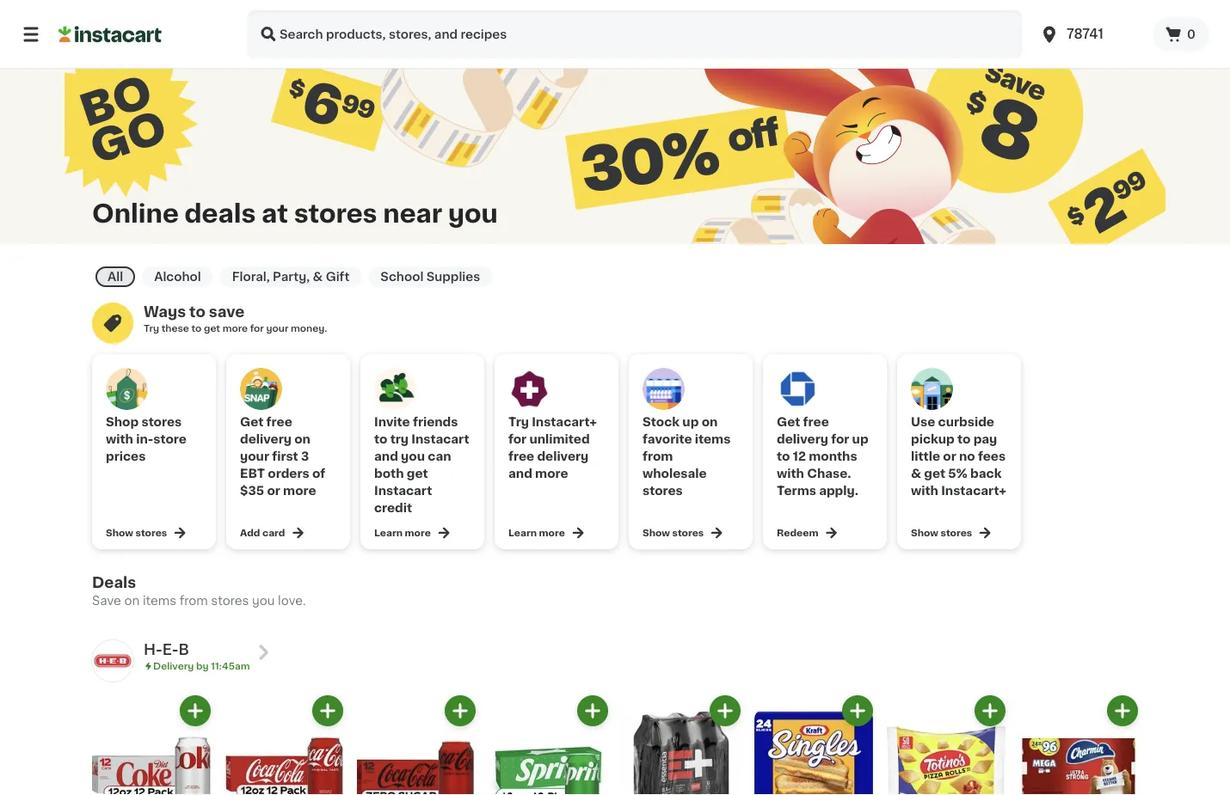 Task type: vqa. For each thing, say whether or not it's contained in the screenshot.
the right order
no



Task type: locate. For each thing, give the bounding box(es) containing it.
or inside use curbside pickup to pay little or no fees & get 5% back with instacart+
[[943, 451, 956, 463]]

or inside get free delivery on your first 3 ebt orders of $35 or more
[[267, 485, 280, 497]]

on inside stock up on favorite items from wholesale stores
[[702, 416, 718, 428]]

0 horizontal spatial and
[[374, 451, 398, 463]]

show stores for use curbside pickup to pay little or no fees & get 5% back with instacart+
[[911, 529, 972, 538]]

on right stock
[[702, 416, 718, 428]]

instacart up credit
[[374, 485, 432, 497]]

on
[[702, 416, 718, 428], [294, 434, 311, 446], [124, 595, 140, 607]]

school
[[381, 271, 424, 283]]

0 horizontal spatial learn more
[[374, 529, 431, 538]]

free inside get free delivery on your first 3 ebt orders of $35 or more
[[266, 416, 292, 428]]

1 horizontal spatial items
[[695, 434, 731, 446]]

1 vertical spatial your
[[240, 451, 269, 463]]

more inside try instacart+ for unlimited free delivery and more
[[535, 468, 568, 480]]

2 show stores from the left
[[643, 529, 704, 538]]

3 add image from the left
[[1112, 701, 1133, 722]]

curbside
[[938, 416, 994, 428]]

0 horizontal spatial from
[[180, 595, 208, 607]]

0 vertical spatial with
[[106, 434, 133, 446]]

get inside get free delivery for up to 12 months with chase. terms apply.
[[777, 416, 800, 428]]

to down curbside
[[958, 434, 971, 446]]

get inside use curbside pickup to pay little or no fees & get 5% back with instacart+
[[924, 468, 946, 480]]

0 horizontal spatial instacart+
[[532, 416, 597, 428]]

show stores down wholesale
[[643, 529, 704, 538]]

learn more for invite friends to try instacart and you can both get instacart credit
[[374, 529, 431, 538]]

1 horizontal spatial instacart+
[[941, 485, 1007, 497]]

show for shop stores with in-store prices
[[106, 529, 133, 538]]

get down can
[[407, 468, 428, 480]]

1 show stores from the left
[[106, 529, 167, 538]]

0 vertical spatial items
[[695, 434, 731, 446]]

to left "12" at the bottom
[[777, 451, 790, 463]]

free inside try instacart+ for unlimited free delivery and more
[[508, 451, 534, 463]]

8 product group from the left
[[1019, 696, 1138, 796]]

1 vertical spatial items
[[143, 595, 176, 607]]

1 vertical spatial or
[[267, 485, 280, 497]]

school supplies link
[[369, 267, 492, 287]]

get up "12" at the bottom
[[777, 416, 800, 428]]

0 horizontal spatial you
[[252, 595, 275, 607]]

show for use curbside pickup to pay little or no fees & get 5% back with instacart+
[[911, 529, 939, 538]]

0 vertical spatial you
[[448, 201, 498, 226]]

get for get free delivery on your first 3 ebt orders of $35 or more
[[240, 416, 264, 428]]

add image
[[582, 701, 603, 722], [847, 701, 868, 722], [1112, 701, 1133, 722]]

get down "little"
[[924, 468, 946, 480]]

delivery up "12" at the bottom
[[777, 434, 828, 446]]

1 get from the left
[[240, 416, 264, 428]]

3 show stores from the left
[[911, 529, 972, 538]]

show stores
[[106, 529, 167, 538], [643, 529, 704, 538], [911, 529, 972, 538]]

& left gift
[[313, 271, 323, 283]]

5 product group from the left
[[622, 696, 741, 796]]

delivery up first
[[240, 434, 292, 446]]

2 learn more from the left
[[508, 529, 565, 538]]

add
[[240, 529, 260, 538]]

your
[[266, 324, 289, 333], [240, 451, 269, 463]]

1 horizontal spatial you
[[401, 451, 425, 463]]

get inside invite friends to try instacart and you can both get instacart credit
[[407, 468, 428, 480]]

1 horizontal spatial free
[[508, 451, 534, 463]]

0 vertical spatial from
[[643, 451, 673, 463]]

shop stores with in-store prices
[[106, 416, 187, 463]]

your left money.
[[266, 324, 289, 333]]

2 horizontal spatial delivery
[[777, 434, 828, 446]]

for inside get free delivery for up to 12 months with chase. terms apply.
[[831, 434, 849, 446]]

instacart
[[411, 434, 469, 446], [374, 485, 432, 497]]

you inside invite friends to try instacart and you can both get instacart credit
[[401, 451, 425, 463]]

0 vertical spatial and
[[374, 451, 398, 463]]

1 horizontal spatial add image
[[847, 701, 868, 722]]

from down favorite
[[643, 451, 673, 463]]

wholesale
[[643, 468, 707, 480]]

2 horizontal spatial show stores
[[911, 529, 972, 538]]

0 vertical spatial instacart
[[411, 434, 469, 446]]

unlimited
[[529, 434, 590, 446]]

you inside deals save on items from stores you love.
[[252, 595, 275, 607]]

product group
[[92, 696, 211, 796], [225, 696, 343, 796], [357, 696, 476, 796], [490, 696, 608, 796], [622, 696, 741, 796], [754, 696, 873, 796], [887, 696, 1006, 796], [1019, 696, 1138, 796]]

card
[[262, 529, 285, 538]]

more down save
[[223, 324, 248, 333]]

with down "little"
[[911, 485, 939, 497]]

you down try
[[401, 451, 425, 463]]

more
[[223, 324, 248, 333], [535, 468, 568, 480], [283, 485, 316, 497], [405, 529, 431, 538], [539, 529, 565, 538]]

2 product group from the left
[[225, 696, 343, 796]]

to right these
[[191, 324, 202, 333]]

0 horizontal spatial on
[[124, 595, 140, 607]]

show stores for shop stores with in-store prices
[[106, 529, 167, 538]]

0 horizontal spatial with
[[106, 434, 133, 446]]

instacart+ up the unlimited
[[532, 416, 597, 428]]

show stores down 5%
[[911, 529, 972, 538]]

2 vertical spatial you
[[252, 595, 275, 607]]

credit
[[374, 502, 412, 514]]

learn more
[[374, 529, 431, 538], [508, 529, 565, 538]]

2 horizontal spatial you
[[448, 201, 498, 226]]

1 vertical spatial from
[[180, 595, 208, 607]]

delivery for first
[[240, 434, 292, 446]]

delivery by 11:45am
[[153, 662, 250, 671]]

get
[[204, 324, 220, 333], [407, 468, 428, 480], [924, 468, 946, 480]]

for left the unlimited
[[508, 434, 527, 446]]

b
[[179, 643, 189, 658]]

0 horizontal spatial add image
[[582, 701, 603, 722]]

0 vertical spatial on
[[702, 416, 718, 428]]

1 horizontal spatial show
[[643, 529, 670, 538]]

2 horizontal spatial for
[[831, 434, 849, 446]]

1 learn more from the left
[[374, 529, 431, 538]]

more inside get free delivery on your first 3 ebt orders of $35 or more
[[283, 485, 316, 497]]

1 vertical spatial try
[[508, 416, 529, 428]]

for up the months
[[831, 434, 849, 446]]

1 horizontal spatial show stores
[[643, 529, 704, 538]]

on up '3'
[[294, 434, 311, 446]]

you
[[448, 201, 498, 226], [401, 451, 425, 463], [252, 595, 275, 607]]

delivery
[[240, 434, 292, 446], [777, 434, 828, 446], [537, 451, 589, 463]]

instacart+ down back at right bottom
[[941, 485, 1007, 497]]

0 horizontal spatial learn
[[374, 529, 403, 538]]

add image
[[185, 701, 206, 722], [317, 701, 339, 722], [450, 701, 471, 722], [714, 701, 736, 722], [979, 701, 1001, 722]]

up up favorite
[[683, 416, 699, 428]]

1 horizontal spatial and
[[508, 468, 532, 480]]

learn for invite friends to try instacart and you can both get instacart credit
[[374, 529, 403, 538]]

show down "little"
[[911, 529, 939, 538]]

online deals at stores near you
[[92, 201, 498, 226]]

78741 button
[[1039, 10, 1143, 58]]

1 vertical spatial and
[[508, 468, 532, 480]]

1 horizontal spatial delivery
[[537, 451, 589, 463]]

on inside get free delivery on your first 3 ebt orders of $35 or more
[[294, 434, 311, 446]]

free down the unlimited
[[508, 451, 534, 463]]

free up "12" at the bottom
[[803, 416, 829, 428]]

try right friends
[[508, 416, 529, 428]]

from
[[643, 451, 673, 463], [180, 595, 208, 607]]

1 show from the left
[[106, 529, 133, 538]]

1 add image from the left
[[185, 701, 206, 722]]

apply.
[[819, 485, 859, 497]]

you right the "near"
[[448, 201, 498, 226]]

1 vertical spatial on
[[294, 434, 311, 446]]

and inside invite friends to try instacart and you can both get instacart credit
[[374, 451, 398, 463]]

2 horizontal spatial show
[[911, 529, 939, 538]]

0 horizontal spatial &
[[313, 271, 323, 283]]

1 horizontal spatial &
[[911, 468, 921, 480]]

fees
[[978, 451, 1006, 463]]

1 vertical spatial you
[[401, 451, 425, 463]]

0 vertical spatial or
[[943, 451, 956, 463]]

with
[[106, 434, 133, 446], [777, 468, 804, 480], [911, 485, 939, 497]]

2 show from the left
[[643, 529, 670, 538]]

for
[[250, 324, 264, 333], [508, 434, 527, 446], [831, 434, 849, 446]]

0 horizontal spatial show stores
[[106, 529, 167, 538]]

items up h-
[[143, 595, 176, 607]]

0 vertical spatial your
[[266, 324, 289, 333]]

0 horizontal spatial items
[[143, 595, 176, 607]]

1 horizontal spatial for
[[508, 434, 527, 446]]

2 horizontal spatial with
[[911, 485, 939, 497]]

instacart up can
[[411, 434, 469, 446]]

learn
[[374, 529, 403, 538], [508, 529, 537, 538]]

get free delivery on your first 3 ebt orders of $35 or more
[[240, 416, 325, 497]]

0 horizontal spatial free
[[266, 416, 292, 428]]

get up ebt
[[240, 416, 264, 428]]

for down floral,
[[250, 324, 264, 333]]

learn more for try instacart+ for unlimited free delivery and more
[[508, 529, 565, 538]]

items inside stock up on favorite items from wholesale stores
[[695, 434, 731, 446]]

on right save
[[124, 595, 140, 607]]

1 vertical spatial instacart+
[[941, 485, 1007, 497]]

terms
[[777, 485, 816, 497]]

1 horizontal spatial learn more
[[508, 529, 565, 538]]

0 horizontal spatial up
[[683, 416, 699, 428]]

more down orders
[[283, 485, 316, 497]]

2 add image from the left
[[317, 701, 339, 722]]

2 learn from the left
[[508, 529, 537, 538]]

0 vertical spatial instacart+
[[532, 416, 597, 428]]

1 horizontal spatial try
[[508, 416, 529, 428]]

1 horizontal spatial with
[[777, 468, 804, 480]]

2 horizontal spatial get
[[924, 468, 946, 480]]

supplies
[[426, 271, 480, 283]]

you for invite
[[401, 451, 425, 463]]

11:45am
[[211, 662, 250, 671]]

up inside stock up on favorite items from wholesale stores
[[683, 416, 699, 428]]

add card
[[240, 529, 285, 538]]

2 horizontal spatial on
[[702, 416, 718, 428]]

with down shop
[[106, 434, 133, 446]]

1 horizontal spatial on
[[294, 434, 311, 446]]

up up the months
[[852, 434, 869, 446]]

0 vertical spatial try
[[144, 324, 159, 333]]

more down the unlimited
[[535, 468, 568, 480]]

free inside get free delivery for up to 12 months with chase. terms apply.
[[803, 416, 829, 428]]

up
[[683, 416, 699, 428], [852, 434, 869, 446]]

near
[[383, 201, 442, 226]]

with up terms
[[777, 468, 804, 480]]

get for get free delivery for up to 12 months with chase. terms apply.
[[777, 416, 800, 428]]

ways
[[144, 305, 186, 320]]

0 horizontal spatial get
[[240, 416, 264, 428]]

your up ebt
[[240, 451, 269, 463]]

instacart+
[[532, 416, 597, 428], [941, 485, 1007, 497]]

first
[[272, 451, 298, 463]]

save
[[92, 595, 121, 607]]

to
[[189, 305, 205, 320], [191, 324, 202, 333], [374, 434, 387, 446], [958, 434, 971, 446], [777, 451, 790, 463]]

or left no
[[943, 451, 956, 463]]

stock up on favorite items from wholesale stores
[[643, 416, 731, 497]]

deals
[[92, 576, 136, 591]]

3 show from the left
[[911, 529, 939, 538]]

redeem
[[777, 529, 819, 538]]

0 horizontal spatial show
[[106, 529, 133, 538]]

delivery for to
[[777, 434, 828, 446]]

0 horizontal spatial get
[[204, 324, 220, 333]]

and
[[374, 451, 398, 463], [508, 468, 532, 480]]

or
[[943, 451, 956, 463], [267, 485, 280, 497]]

items
[[695, 434, 731, 446], [143, 595, 176, 607]]

free
[[266, 416, 292, 428], [803, 416, 829, 428], [508, 451, 534, 463]]

0 horizontal spatial delivery
[[240, 434, 292, 446]]

0 vertical spatial &
[[313, 271, 323, 283]]

delivery inside get free delivery on your first 3 ebt orders of $35 or more
[[240, 434, 292, 446]]

orders
[[268, 468, 309, 480]]

1 vertical spatial up
[[852, 434, 869, 446]]

show stores up deals
[[106, 529, 167, 538]]

from up b in the left bottom of the page
[[180, 595, 208, 607]]

delivery
[[153, 662, 194, 671]]

free up first
[[266, 416, 292, 428]]

try inside ways to save try these to get more for your money.
[[144, 324, 159, 333]]

online deals at stores near you main content
[[0, 0, 1230, 796]]

h-e-b
[[144, 643, 189, 658]]

and inside try instacart+ for unlimited free delivery and more
[[508, 468, 532, 480]]

0 vertical spatial up
[[683, 416, 699, 428]]

or right $35
[[267, 485, 280, 497]]

to left try
[[374, 434, 387, 446]]

1 horizontal spatial from
[[643, 451, 673, 463]]

78741
[[1067, 28, 1104, 40]]

and down the unlimited
[[508, 468, 532, 480]]

you left love.
[[252, 595, 275, 607]]

try down ways
[[144, 324, 159, 333]]

by
[[196, 662, 209, 671]]

2 horizontal spatial free
[[803, 416, 829, 428]]

show down wholesale
[[643, 529, 670, 538]]

0 horizontal spatial try
[[144, 324, 159, 333]]

friends
[[413, 416, 458, 428]]

with inside get free delivery for up to 12 months with chase. terms apply.
[[777, 468, 804, 480]]

show
[[106, 529, 133, 538], [643, 529, 670, 538], [911, 529, 939, 538]]

try
[[144, 324, 159, 333], [508, 416, 529, 428]]

get down save
[[204, 324, 220, 333]]

show up deals
[[106, 529, 133, 538]]

and up both
[[374, 451, 398, 463]]

1 learn from the left
[[374, 529, 403, 538]]

0 horizontal spatial for
[[250, 324, 264, 333]]

1 horizontal spatial learn
[[508, 529, 537, 538]]

little
[[911, 451, 940, 463]]

0 horizontal spatial or
[[267, 485, 280, 497]]

2 vertical spatial on
[[124, 595, 140, 607]]

learn for try instacart+ for unlimited free delivery and more
[[508, 529, 537, 538]]

1 vertical spatial &
[[911, 468, 921, 480]]

money.
[[291, 324, 327, 333]]

1 vertical spatial with
[[777, 468, 804, 480]]

&
[[313, 271, 323, 283], [911, 468, 921, 480]]

of
[[312, 468, 325, 480]]

2 vertical spatial with
[[911, 485, 939, 497]]

for inside ways to save try these to get more for your money.
[[250, 324, 264, 333]]

e-
[[162, 643, 179, 658]]

2 get from the left
[[777, 416, 800, 428]]

for inside try instacart+ for unlimited free delivery and more
[[508, 434, 527, 446]]

1 horizontal spatial get
[[777, 416, 800, 428]]

3 product group from the left
[[357, 696, 476, 796]]

1 horizontal spatial up
[[852, 434, 869, 446]]

& down "little"
[[911, 468, 921, 480]]

1 horizontal spatial get
[[407, 468, 428, 480]]

your inside ways to save try these to get more for your money.
[[266, 324, 289, 333]]

delivery down the unlimited
[[537, 451, 589, 463]]

get inside get free delivery on your first 3 ebt orders of $35 or more
[[240, 416, 264, 428]]

1 horizontal spatial or
[[943, 451, 956, 463]]

floral, party, & gift
[[232, 271, 350, 283]]

on inside deals save on items from stores you love.
[[124, 595, 140, 607]]

delivery inside get free delivery for up to 12 months with chase. terms apply.
[[777, 434, 828, 446]]

None search field
[[248, 10, 1022, 58]]

items right favorite
[[695, 434, 731, 446]]

3 add image from the left
[[450, 701, 471, 722]]

from inside stock up on favorite items from wholesale stores
[[643, 451, 673, 463]]

online
[[92, 201, 179, 226]]

stores
[[294, 201, 377, 226], [142, 416, 182, 428], [643, 485, 683, 497], [135, 529, 167, 538], [672, 529, 704, 538], [941, 529, 972, 538], [211, 595, 249, 607]]

5%
[[948, 468, 968, 480]]

2 horizontal spatial add image
[[1112, 701, 1133, 722]]

can
[[428, 451, 451, 463]]

party,
[[273, 271, 310, 283]]



Task type: describe. For each thing, give the bounding box(es) containing it.
delivery inside try instacart+ for unlimited free delivery and more
[[537, 451, 589, 463]]

shop
[[106, 416, 139, 428]]

to left save
[[189, 305, 205, 320]]

in-
[[136, 434, 153, 446]]

stock
[[643, 416, 680, 428]]

4 add image from the left
[[714, 701, 736, 722]]

more inside ways to save try these to get more for your money.
[[223, 324, 248, 333]]

1 add image from the left
[[582, 701, 603, 722]]

floral,
[[232, 271, 270, 283]]

prices
[[106, 451, 146, 463]]

alcohol link
[[142, 267, 213, 287]]

instacart+ inside use curbside pickup to pay little or no fees & get 5% back with instacart+
[[941, 485, 1007, 497]]

h e b image
[[92, 641, 133, 682]]

save
[[209, 305, 245, 320]]

floral, party, & gift link
[[220, 267, 362, 287]]

on for deals
[[124, 595, 140, 607]]

to inside invite friends to try instacart and you can both get instacart credit
[[374, 434, 387, 446]]

more down credit
[[405, 529, 431, 538]]

savings education cards icon image
[[92, 303, 133, 344]]

free for for
[[803, 416, 829, 428]]

7 product group from the left
[[887, 696, 1006, 796]]

pickup
[[911, 434, 955, 446]]

3
[[301, 451, 309, 463]]

& inside use curbside pickup to pay little or no fees & get 5% back with instacart+
[[911, 468, 921, 480]]

instacart+ inside try instacart+ for unlimited free delivery and more
[[532, 416, 597, 428]]

all
[[108, 271, 123, 283]]

$35
[[240, 485, 264, 497]]

use curbside pickup to pay little or no fees & get 5% back with instacart+
[[911, 416, 1007, 497]]

invite friends to try instacart and you can both get instacart credit
[[374, 416, 469, 514]]

try
[[390, 434, 409, 446]]

get inside ways to save try these to get more for your money.
[[204, 324, 220, 333]]

to inside use curbside pickup to pay little or no fees & get 5% back with instacart+
[[958, 434, 971, 446]]

try instacart+ for unlimited free delivery and more
[[508, 416, 597, 480]]

with inside use curbside pickup to pay little or no fees & get 5% back with instacart+
[[911, 485, 939, 497]]

store
[[153, 434, 187, 446]]

chase.
[[807, 468, 851, 480]]

favorite
[[643, 434, 692, 446]]

1 product group from the left
[[92, 696, 211, 796]]

use
[[911, 416, 935, 428]]

ebt
[[240, 468, 265, 480]]

h-
[[144, 643, 162, 658]]

ways to save try these to get more for your money.
[[144, 305, 327, 333]]

stores inside deals save on items from stores you love.
[[211, 595, 249, 607]]

4 product group from the left
[[490, 696, 608, 796]]

0
[[1187, 28, 1196, 40]]

months
[[809, 451, 857, 463]]

alcohol
[[154, 271, 201, 283]]

all link
[[95, 267, 135, 287]]

try inside try instacart+ for unlimited free delivery and more
[[508, 416, 529, 428]]

pay
[[974, 434, 997, 446]]

love.
[[278, 595, 306, 607]]

6 product group from the left
[[754, 696, 873, 796]]

at
[[262, 201, 288, 226]]

no
[[959, 451, 975, 463]]

both
[[374, 468, 404, 480]]

school supplies
[[381, 271, 480, 283]]

5 add image from the left
[[979, 701, 1001, 722]]

back
[[971, 468, 1002, 480]]

stores inside stock up on favorite items from wholesale stores
[[643, 485, 683, 497]]

these
[[161, 324, 189, 333]]

stores inside shop stores with in-store prices
[[142, 416, 182, 428]]

with inside shop stores with in-store prices
[[106, 434, 133, 446]]

78741 button
[[1029, 10, 1153, 58]]

you for deals
[[252, 595, 275, 607]]

your inside get free delivery on your first 3 ebt orders of $35 or more
[[240, 451, 269, 463]]

get free delivery for up to 12 months with chase. terms apply.
[[777, 416, 869, 497]]

12
[[793, 451, 806, 463]]

deals
[[185, 201, 256, 226]]

invite
[[374, 416, 410, 428]]

free for on
[[266, 416, 292, 428]]

up inside get free delivery for up to 12 months with chase. terms apply.
[[852, 434, 869, 446]]

deals save on items from stores you love.
[[92, 576, 306, 607]]

2 add image from the left
[[847, 701, 868, 722]]

show for stock up on favorite items from wholesale stores
[[643, 529, 670, 538]]

more down try instacart+ for unlimited free delivery and more
[[539, 529, 565, 538]]

show stores for stock up on favorite items from wholesale stores
[[643, 529, 704, 538]]

items inside deals save on items from stores you love.
[[143, 595, 176, 607]]

Search field
[[248, 10, 1022, 58]]

gift
[[326, 271, 350, 283]]

instacart logo image
[[58, 24, 162, 45]]

1 vertical spatial instacart
[[374, 485, 432, 497]]

from inside deals save on items from stores you love.
[[180, 595, 208, 607]]

to inside get free delivery for up to 12 months with chase. terms apply.
[[777, 451, 790, 463]]

on for stock
[[702, 416, 718, 428]]

0 button
[[1153, 17, 1210, 52]]



